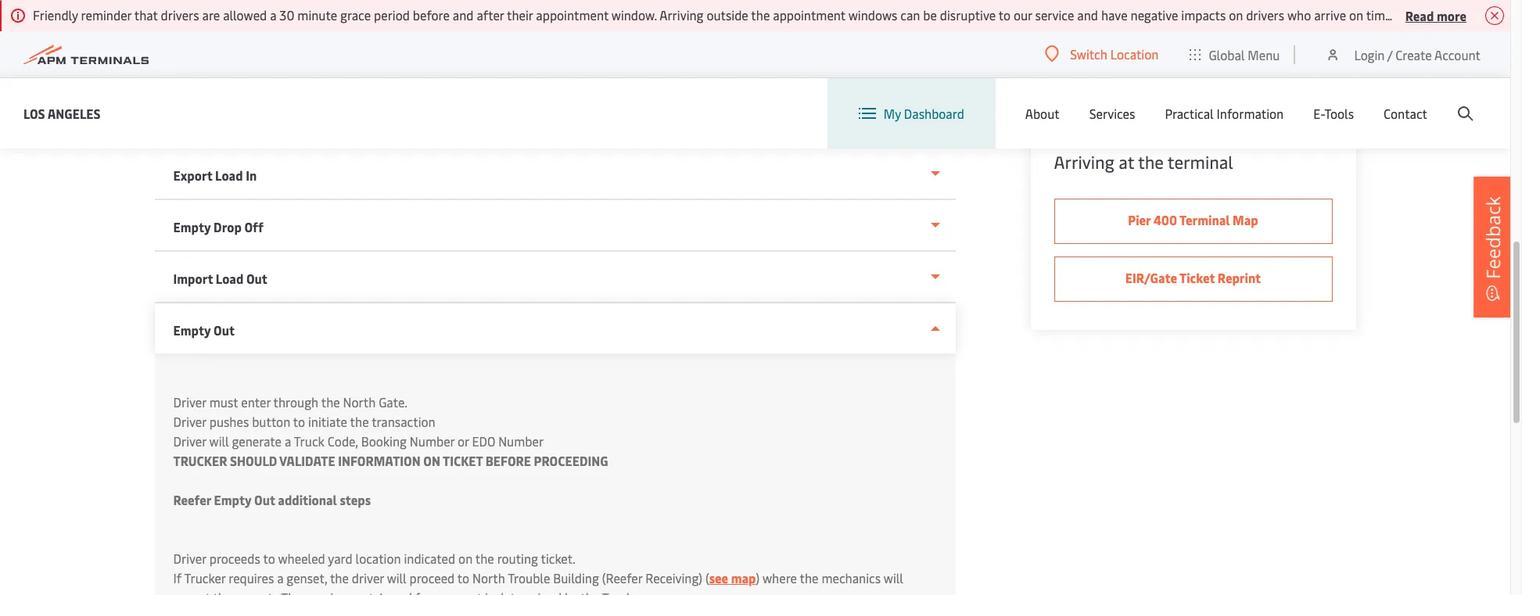Task type: vqa. For each thing, say whether or not it's contained in the screenshot.
first Load
yes



Task type: locate. For each thing, give the bounding box(es) containing it.
the right where
[[800, 570, 819, 587]]

load right the import
[[216, 270, 244, 287]]

login / create account
[[1355, 46, 1481, 63]]

global menu button
[[1175, 31, 1296, 78]]

will inside 'driver must enter through the north gate. driver pushes button to initiate the transaction driver will generate a truck code, booking number or edo number trucker should validate information on ticket before proceeding'
[[209, 433, 229, 450]]

to down through
[[293, 413, 305, 430]]

to inside 'driver must enter through the north gate. driver pushes button to initiate the transaction driver will generate a truck code, booking number or edo number trucker should validate information on ticket before proceeding'
[[293, 413, 305, 430]]

genset,
[[287, 570, 327, 587]]

or
[[458, 433, 469, 450]]

1 horizontal spatial arrive
[[1466, 6, 1498, 23]]

and left have on the top right of page
[[1077, 6, 1098, 23]]

drivers
[[1398, 6, 1437, 23]]

0 horizontal spatial north
[[343, 394, 376, 411]]

and left after
[[453, 6, 474, 23]]

a
[[270, 6, 277, 23], [285, 433, 291, 450], [277, 570, 284, 587], [435, 589, 441, 595]]

empty right reefer
[[214, 491, 251, 509]]

1 horizontal spatial that
[[1440, 6, 1463, 23]]

1 load from the top
[[215, 167, 243, 184]]

global
[[1209, 46, 1245, 63]]

e-
[[1314, 105, 1325, 122]]

see map link
[[709, 570, 756, 587]]

0 horizontal spatial appointment
[[536, 6, 609, 23]]

initiate
[[308, 413, 347, 430]]

2 vertical spatial empty
[[214, 491, 251, 509]]

1 horizontal spatial number
[[498, 433, 544, 450]]

arriving left outside
[[660, 6, 704, 23]]

1 horizontal spatial north
[[473, 570, 505, 587]]

should
[[230, 452, 277, 469]]

empty inside dropdown button
[[173, 218, 211, 235]]

empty
[[173, 218, 211, 235], [173, 322, 211, 339], [214, 491, 251, 509]]

for
[[415, 589, 432, 595]]

0 vertical spatial out
[[246, 270, 268, 287]]

on left the time.
[[1350, 6, 1364, 23]]

empty down the import
[[173, 322, 211, 339]]

arriving
[[660, 6, 704, 23], [1054, 150, 1115, 174]]

2 appointment from the left
[[773, 6, 846, 23]]

0 horizontal spatial on
[[459, 550, 473, 567]]

on right 'impacts'
[[1229, 6, 1243, 23]]

driver up the if
[[173, 550, 206, 567]]

appointment left the windows at the top right
[[773, 6, 846, 23]]

a right the for
[[435, 589, 441, 595]]

1 number from the left
[[410, 433, 455, 450]]

driver proceeds to wheeled yard location indicated on the routing ticket.
[[173, 550, 576, 567]]

is
[[485, 589, 494, 595]]

negative
[[1131, 6, 1179, 23]]

1 vertical spatial north
[[473, 570, 505, 587]]

reefer
[[173, 491, 211, 509]]

2 horizontal spatial will
[[884, 570, 903, 587]]

load inside import load out dropdown button
[[216, 270, 244, 287]]

drop
[[214, 218, 242, 235]]

the up code,
[[350, 413, 369, 430]]

1 and from the left
[[453, 6, 474, 23]]

on up if trucker requires a genset, the driver will proceed to north trouble building (reefer receiving) ( see map
[[459, 550, 473, 567]]

1 horizontal spatial arriving
[[1054, 150, 1115, 174]]

0 horizontal spatial /
[[377, 589, 382, 595]]

eir/gate ticket reprint
[[1126, 269, 1261, 286]]

number up on
[[410, 433, 455, 450]]

2 and from the left
[[1077, 6, 1098, 23]]

2 load from the top
[[216, 270, 244, 287]]

read more button
[[1406, 5, 1467, 25]]

have
[[1101, 6, 1128, 23]]

a left truck
[[285, 433, 291, 450]]

arriving at the terminal
[[1054, 150, 1233, 174]]

driver left "must"
[[173, 394, 206, 411]]

/ down driver
[[377, 589, 382, 595]]

number
[[410, 433, 455, 450], [498, 433, 544, 450]]

arriving left the at
[[1054, 150, 1115, 174]]

friendly reminder that drivers are allowed a 30 minute grace period before and after their appointment window. arriving outside the appointment windows can be disruptive to our service and have negative impacts on drivers who arrive on time. drivers that arrive outs
[[33, 6, 1522, 23]]

1 vertical spatial load
[[216, 270, 244, 287]]

2 number from the left
[[498, 433, 544, 450]]

north left gate.
[[343, 394, 376, 411]]

transaction
[[372, 413, 436, 430]]

out for load
[[246, 270, 268, 287]]

service
[[1035, 6, 1074, 23]]

who
[[1288, 6, 1311, 23]]

services
[[1090, 105, 1135, 122]]

our
[[1014, 6, 1032, 23]]

building
[[553, 570, 599, 587]]

export load in button
[[155, 149, 956, 200]]

drivers left who
[[1246, 6, 1285, 23]]

if
[[173, 570, 182, 587]]

the up initiate
[[321, 394, 340, 411]]

arrive right who
[[1314, 6, 1346, 23]]

out down off
[[246, 270, 268, 287]]

0 horizontal spatial that
[[134, 6, 158, 23]]

will inside ) where the mechanics will mount the genset.  the requirement / need for a genset is determined by the trucker.
[[884, 570, 903, 587]]

e-tools button
[[1314, 78, 1354, 149]]

1 vertical spatial empty
[[173, 322, 211, 339]]

the
[[751, 6, 770, 23], [1138, 150, 1164, 174], [321, 394, 340, 411], [350, 413, 369, 430], [475, 550, 494, 567], [330, 570, 349, 587], [800, 570, 819, 587], [213, 589, 232, 595], [581, 589, 600, 595]]

number up before
[[498, 433, 544, 450]]

edo
[[472, 433, 495, 450]]

1 vertical spatial out
[[214, 322, 235, 339]]

empty left drop
[[173, 218, 211, 235]]

outside
[[707, 6, 749, 23]]

0 horizontal spatial will
[[209, 433, 229, 450]]

mechanics
[[822, 570, 881, 587]]

the right outside
[[751, 6, 770, 23]]

0 horizontal spatial arrive
[[1314, 6, 1346, 23]]

2 vertical spatial out
[[254, 491, 275, 509]]

friendly
[[33, 6, 78, 23]]

my dashboard button
[[859, 78, 964, 149]]

will up 'need'
[[387, 570, 407, 587]]

1 horizontal spatial /
[[1388, 46, 1393, 63]]

0 horizontal spatial and
[[453, 6, 474, 23]]

validate
[[279, 452, 335, 469]]

north up is
[[473, 570, 505, 587]]

arrive left outs
[[1466, 6, 1498, 23]]

to left our
[[999, 6, 1011, 23]]

1 horizontal spatial and
[[1077, 6, 1098, 23]]

0 vertical spatial north
[[343, 394, 376, 411]]

) where the mechanics will mount the genset.  the requirement / need for a genset is determined by the trucker.
[[173, 570, 903, 595]]

1 vertical spatial /
[[377, 589, 382, 595]]

1 horizontal spatial appointment
[[773, 6, 846, 23]]

that right read
[[1440, 6, 1463, 23]]

proceeds
[[209, 550, 260, 567]]

menu
[[1248, 46, 1280, 63]]

load inside export load in 'dropdown button'
[[215, 167, 243, 184]]

0 horizontal spatial drivers
[[161, 6, 199, 23]]

switch location
[[1070, 45, 1159, 63]]

reminder
[[81, 6, 132, 23]]

outs
[[1501, 6, 1522, 23]]

that
[[134, 6, 158, 23], [1440, 6, 1463, 23]]

trucker
[[173, 452, 227, 469]]

to up the "genset"
[[458, 570, 470, 587]]

the down trucker
[[213, 589, 232, 595]]

0 horizontal spatial number
[[410, 433, 455, 450]]

out down should
[[254, 491, 275, 509]]

pier 400 terminal map link
[[1054, 199, 1333, 244]]

routing
[[497, 550, 538, 567]]

about button
[[1025, 78, 1060, 149]]

0 vertical spatial empty
[[173, 218, 211, 235]]

create
[[1396, 46, 1432, 63]]

drivers left the are
[[161, 6, 199, 23]]

/
[[1388, 46, 1393, 63], [377, 589, 382, 595]]

out down import load out
[[214, 322, 235, 339]]

will right mechanics
[[884, 570, 903, 587]]

load for import
[[216, 270, 244, 287]]

pushes
[[209, 413, 249, 430]]

disruptive
[[940, 6, 996, 23]]

proceed
[[410, 570, 455, 587]]

load left in
[[215, 167, 243, 184]]

empty out
[[173, 322, 235, 339]]

empty out button
[[155, 304, 956, 354]]

north
[[343, 394, 376, 411], [473, 570, 505, 587]]

los angeles link
[[23, 104, 101, 123]]

impacts
[[1182, 6, 1226, 23]]

out inside "element"
[[254, 491, 275, 509]]

1 horizontal spatial drivers
[[1246, 6, 1285, 23]]

after
[[477, 6, 504, 23]]

information
[[338, 452, 421, 469]]

0 horizontal spatial arriving
[[660, 6, 704, 23]]

0 vertical spatial arriving
[[660, 6, 704, 23]]

0 vertical spatial load
[[215, 167, 243, 184]]

switch
[[1070, 45, 1108, 63]]

driver up trucker
[[173, 433, 206, 450]]

empty inside dropdown button
[[173, 322, 211, 339]]

that right reminder
[[134, 6, 158, 23]]

a up the
[[277, 570, 284, 587]]

gate.
[[379, 394, 408, 411]]

about
[[1025, 105, 1060, 122]]

to
[[999, 6, 1011, 23], [293, 413, 305, 430], [263, 550, 275, 567], [458, 570, 470, 587]]

eir/gate ticket reprint link
[[1054, 257, 1333, 302]]

will down pushes
[[209, 433, 229, 450]]

window.
[[612, 6, 657, 23]]

to up requires
[[263, 550, 275, 567]]

eir/gate
[[1126, 269, 1177, 286]]

trucker.
[[602, 589, 646, 595]]

import load out button
[[155, 252, 956, 304]]

close alert image
[[1486, 6, 1504, 25]]

appointment right their
[[536, 6, 609, 23]]

driver left pushes
[[173, 413, 206, 430]]

/ right login
[[1388, 46, 1393, 63]]

ticket
[[1180, 269, 1215, 286]]

switch location button
[[1045, 45, 1159, 63]]

requirement
[[305, 589, 374, 595]]



Task type: describe. For each thing, give the bounding box(es) containing it.
e-tools
[[1314, 105, 1354, 122]]

read more
[[1406, 7, 1467, 24]]

1 horizontal spatial on
[[1229, 6, 1243, 23]]

the
[[281, 589, 302, 595]]

allowed
[[223, 6, 267, 23]]

terminal
[[1180, 211, 1230, 228]]

through
[[273, 394, 319, 411]]

import
[[173, 270, 213, 287]]

the right by
[[581, 589, 600, 595]]

a left 30
[[270, 6, 277, 23]]

import load out
[[173, 270, 268, 287]]

their
[[507, 6, 533, 23]]

empty out element
[[155, 354, 956, 595]]

off
[[244, 218, 263, 235]]

los angeles
[[23, 104, 101, 122]]

the up requirement
[[330, 570, 349, 587]]

contact
[[1384, 105, 1428, 122]]

practical information
[[1165, 105, 1284, 122]]

1 appointment from the left
[[536, 6, 609, 23]]

on
[[423, 452, 440, 469]]

can
[[901, 6, 920, 23]]

tools
[[1325, 105, 1354, 122]]

3 driver from the top
[[173, 433, 206, 450]]

load for export
[[215, 167, 243, 184]]

login / create account link
[[1326, 31, 1481, 77]]

are
[[202, 6, 220, 23]]

ticket
[[443, 452, 483, 469]]

1 arrive from the left
[[1314, 6, 1346, 23]]

my dashboard
[[884, 105, 964, 122]]

enter
[[241, 394, 271, 411]]

booking
[[361, 433, 407, 450]]

truck
[[294, 433, 325, 450]]

4 driver from the top
[[173, 550, 206, 567]]

2 that from the left
[[1440, 6, 1463, 23]]

account
[[1435, 46, 1481, 63]]

pier 400 terminal map
[[1128, 211, 1258, 228]]

1 driver from the top
[[173, 394, 206, 411]]

on inside 'empty out' "element"
[[459, 550, 473, 567]]

empty inside "element"
[[214, 491, 251, 509]]

global menu
[[1209, 46, 1280, 63]]

the right the at
[[1138, 150, 1164, 174]]

receiving)
[[646, 570, 703, 587]]

(reefer
[[602, 570, 643, 587]]

2 driver from the top
[[173, 413, 206, 430]]

button
[[252, 413, 290, 430]]

/ inside ) where the mechanics will mount the genset.  the requirement / need for a genset is determined by the trucker.
[[377, 589, 382, 595]]

)
[[756, 570, 760, 587]]

trucker
[[184, 570, 226, 587]]

a inside ) where the mechanics will mount the genset.  the requirement / need for a genset is determined by the trucker.
[[435, 589, 441, 595]]

2 drivers from the left
[[1246, 6, 1285, 23]]

feedback
[[1480, 196, 1506, 279]]

indicated
[[404, 550, 455, 567]]

at
[[1119, 150, 1134, 174]]

generate
[[232, 433, 282, 450]]

pier
[[1128, 211, 1151, 228]]

proceeding
[[534, 452, 608, 469]]

1 drivers from the left
[[161, 6, 199, 23]]

dashboard
[[904, 105, 964, 122]]

where
[[763, 570, 797, 587]]

reefer empty out additional steps
[[173, 491, 371, 509]]

driver must enter through the north gate. driver pushes button to initiate the transaction driver will generate a truck code, booking number or edo number trucker should validate information on ticket before proceeding
[[173, 394, 611, 469]]

reprint
[[1218, 269, 1261, 286]]

grace
[[340, 6, 371, 23]]

2 horizontal spatial on
[[1350, 6, 1364, 23]]

2 arrive from the left
[[1466, 6, 1498, 23]]

minute
[[298, 6, 337, 23]]

period
[[374, 6, 410, 23]]

empty drop off button
[[155, 200, 956, 252]]

more
[[1437, 7, 1467, 24]]

my
[[884, 105, 901, 122]]

if trucker requires a genset, the driver will proceed to north trouble building (reefer receiving) ( see map
[[173, 570, 756, 587]]

location
[[1111, 45, 1159, 63]]

code,
[[328, 433, 358, 450]]

0 vertical spatial /
[[1388, 46, 1393, 63]]

north inside 'driver must enter through the north gate. driver pushes button to initiate the transaction driver will generate a truck code, booking number or edo number trucker should validate information on ticket before proceeding'
[[343, 394, 376, 411]]

driver
[[352, 570, 384, 587]]

empty for empty drop off
[[173, 218, 211, 235]]

1 vertical spatial arriving
[[1054, 150, 1115, 174]]

login
[[1355, 46, 1385, 63]]

feedback button
[[1474, 176, 1513, 317]]

map
[[731, 570, 756, 587]]

wheeled
[[278, 550, 325, 567]]

practical
[[1165, 105, 1214, 122]]

before
[[486, 452, 531, 469]]

empty for empty out
[[173, 322, 211, 339]]

empty drop off
[[173, 218, 263, 235]]

be
[[923, 6, 937, 23]]

out for empty
[[254, 491, 275, 509]]

1 that from the left
[[134, 6, 158, 23]]

30
[[280, 6, 294, 23]]

1 horizontal spatial will
[[387, 570, 407, 587]]

by
[[565, 589, 578, 595]]

the up if trucker requires a genset, the driver will proceed to north trouble building (reefer receiving) ( see map
[[475, 550, 494, 567]]

see
[[709, 570, 728, 587]]

a inside 'driver must enter through the north gate. driver pushes button to initiate the transaction driver will generate a truck code, booking number or edo number trucker should validate information on ticket before proceeding'
[[285, 433, 291, 450]]

ticket.
[[541, 550, 576, 567]]



